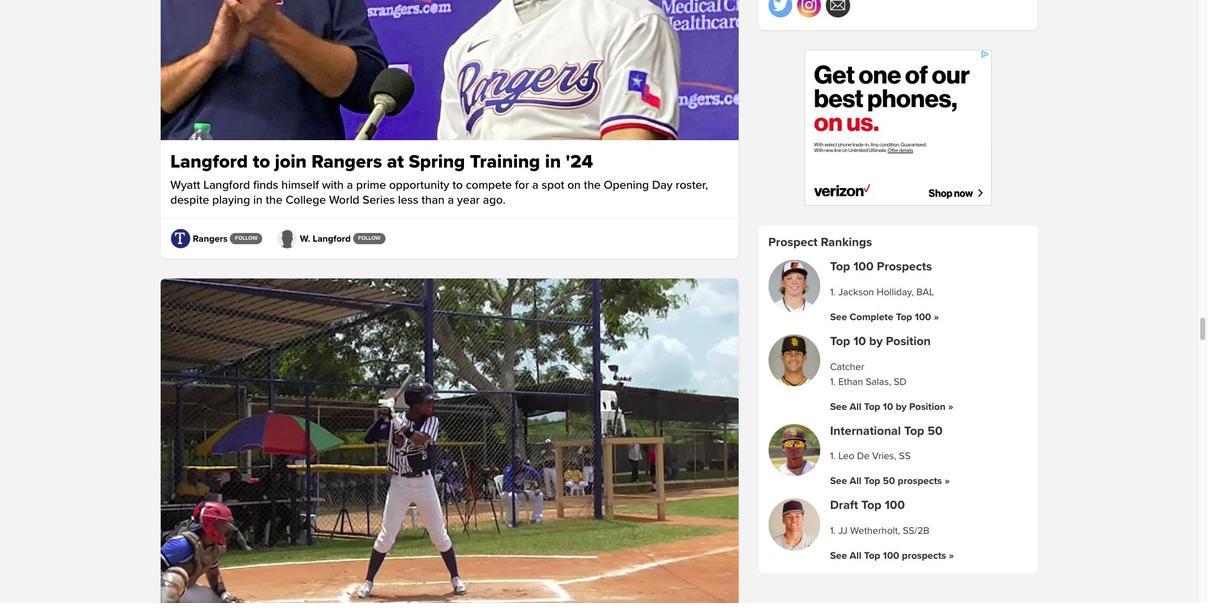 Task type: describe. For each thing, give the bounding box(es) containing it.
1. for international top 50
[[831, 450, 836, 463]]

draft top 100
[[831, 498, 906, 513]]

draft
[[831, 498, 859, 513]]

1 vertical spatial 50
[[884, 475, 896, 488]]

see all top 100 prospects » link
[[831, 550, 955, 562]]

series
[[363, 193, 395, 208]]

0 horizontal spatial by
[[870, 334, 883, 349]]

0 horizontal spatial a
[[347, 178, 353, 193]]

1. leo de vries, ss
[[831, 450, 911, 463]]

compete
[[466, 178, 512, 193]]

opportunity
[[389, 178, 450, 193]]

top up wetherholt, at the right of page
[[862, 498, 882, 513]]

w. langford
[[300, 233, 351, 244]]

see for top 10 by position
[[831, 401, 848, 413]]

ss
[[900, 450, 911, 463]]

top up 'catcher' on the bottom right
[[831, 334, 851, 349]]

top 10 by position
[[831, 334, 932, 349]]

join
[[275, 150, 307, 173]]

email image
[[831, 0, 846, 13]]

all for international
[[850, 475, 862, 488]]

bal
[[917, 286, 935, 299]]

0 horizontal spatial in
[[253, 193, 263, 208]]

top down holliday,
[[897, 311, 913, 324]]

0 horizontal spatial rangers
[[193, 233, 228, 244]]

jj
[[839, 525, 848, 538]]

100 down 1. jj wetherholt, ss/2b
[[884, 550, 900, 562]]

ethan
[[839, 376, 864, 388]]

rangers image
[[170, 229, 190, 249]]

jackson
[[839, 286, 875, 299]]

langford to join rangers at spring training in '24 wyatt langford finds himself with a prime opportunity to compete for a spot on the opening day roster, despite playing in the college world series less than a year ago.
[[170, 150, 709, 208]]

international
[[831, 424, 902, 439]]

ss/2b
[[903, 525, 930, 538]]

ago.
[[483, 193, 506, 208]]

1 vertical spatial to
[[453, 178, 463, 193]]

follow for w. langford
[[358, 235, 381, 242]]

1. jackson holliday, bal
[[831, 286, 935, 299]]

prospect
[[769, 235, 818, 250]]

top up draft top 100
[[865, 475, 881, 488]]

with
[[322, 178, 344, 193]]

1. for top 100 prospects
[[831, 286, 836, 299]]

rankings
[[821, 235, 873, 250]]

spot
[[542, 178, 565, 193]]

'24
[[566, 150, 594, 173]]

follow button for w. langford
[[353, 233, 386, 244]]

top up international
[[865, 401, 881, 413]]

100 down "bal" at the right of page
[[916, 311, 932, 324]]

complete
[[850, 311, 894, 324]]

de
[[858, 450, 870, 463]]

less
[[398, 193, 419, 208]]

day
[[653, 178, 673, 193]]

w. langford link
[[278, 229, 351, 249]]

0 vertical spatial in
[[545, 150, 561, 173]]

advertisement element
[[805, 50, 992, 206]]

1 vertical spatial by
[[896, 401, 907, 413]]

2 vertical spatial langford
[[313, 233, 351, 244]]

all for top
[[850, 401, 862, 413]]

rangers inside langford to join rangers at spring training in '24 wyatt langford finds himself with a prime opportunity to compete for a spot on the opening day roster, despite playing in the college world series less than a year ago.
[[312, 150, 382, 173]]

langford to join rangers at spring training in '24 image
[[160, 0, 739, 140]]

sd
[[894, 376, 907, 388]]

prospect rankings
[[769, 235, 873, 250]]

1. for draft top 100
[[831, 525, 836, 538]]

100 down the see all top 50 prospects » link
[[885, 498, 906, 513]]

for
[[515, 178, 530, 193]]

international top 50
[[831, 424, 943, 439]]

0 vertical spatial 50
[[928, 424, 943, 439]]

1. inside catcher 1. ethan salas, sd
[[831, 376, 836, 388]]

finds
[[253, 178, 279, 193]]

see all top 50 prospects » link
[[831, 475, 951, 488]]



Task type: locate. For each thing, give the bounding box(es) containing it.
see for international top 50
[[831, 475, 848, 488]]

catcher
[[831, 361, 865, 373]]

follow button for rangers
[[230, 233, 263, 244]]

leo
[[839, 450, 855, 463]]

0 horizontal spatial the
[[266, 193, 283, 208]]

see up draft
[[831, 475, 848, 488]]

1 horizontal spatial follow button
[[353, 233, 386, 244]]

spring
[[409, 150, 465, 173]]

1 vertical spatial prospects
[[903, 550, 947, 562]]

rangers
[[312, 150, 382, 173], [193, 233, 228, 244]]

prime
[[356, 178, 386, 193]]

1 vertical spatial langford
[[203, 178, 250, 193]]

year
[[457, 193, 480, 208]]

by down complete
[[870, 334, 883, 349]]

0 vertical spatial rangers
[[312, 150, 382, 173]]

2 all from the top
[[850, 475, 862, 488]]

1 follow button from the left
[[230, 233, 263, 244]]

1 vertical spatial 10
[[884, 401, 894, 413]]

0 horizontal spatial to
[[253, 150, 270, 173]]

to up 'finds'
[[253, 150, 270, 173]]

0 vertical spatial all
[[850, 401, 862, 413]]

vries,
[[873, 450, 897, 463]]

see all top 10 by position »
[[831, 401, 954, 413]]

see down jj
[[831, 550, 848, 562]]

see complete top 100 »
[[831, 311, 940, 324]]

langford up playing
[[203, 178, 250, 193]]

see for draft top 100
[[831, 550, 848, 562]]

follow
[[235, 235, 258, 242], [358, 235, 381, 242]]

playing
[[212, 193, 250, 208]]

follow button left w. langford icon
[[230, 233, 263, 244]]

see all top 100 prospects »
[[831, 550, 955, 562]]

1 vertical spatial rangers
[[193, 233, 228, 244]]

1 horizontal spatial follow
[[358, 235, 381, 242]]

rangers up with
[[312, 150, 382, 173]]

top up ss
[[905, 424, 925, 439]]

the down 'finds'
[[266, 193, 283, 208]]

1 vertical spatial position
[[910, 401, 946, 413]]

prospects for 100
[[903, 550, 947, 562]]

»
[[935, 311, 940, 324], [949, 401, 954, 413], [945, 475, 951, 488], [949, 550, 955, 562]]

all for draft
[[850, 550, 862, 562]]

a left year
[[448, 193, 454, 208]]

0 horizontal spatial follow
[[235, 235, 258, 242]]

position down 'see complete top 100 »'
[[887, 334, 932, 349]]

a right for
[[533, 178, 539, 193]]

100 up jackson
[[854, 260, 874, 275]]

despite
[[170, 193, 209, 208]]

1 see from the top
[[831, 311, 848, 324]]

follow for rangers
[[235, 235, 258, 242]]

see
[[831, 311, 848, 324], [831, 401, 848, 413], [831, 475, 848, 488], [831, 550, 848, 562]]

prospects down ss/2b
[[903, 550, 947, 562]]

rangers link
[[170, 229, 228, 249]]

than
[[422, 193, 445, 208]]

50
[[928, 424, 943, 439], [884, 475, 896, 488]]

3 1. from the top
[[831, 450, 836, 463]]

to up year
[[453, 178, 463, 193]]

opening
[[604, 178, 649, 193]]

in down 'finds'
[[253, 193, 263, 208]]

prospects for 50
[[898, 475, 943, 488]]

1 horizontal spatial in
[[545, 150, 561, 173]]

to
[[253, 150, 270, 173], [453, 178, 463, 193]]

4 1. from the top
[[831, 525, 836, 538]]

10 up the international top 50
[[884, 401, 894, 413]]

0 horizontal spatial follow button
[[230, 233, 263, 244]]

1. left ethan
[[831, 376, 836, 388]]

0 vertical spatial langford
[[170, 150, 248, 173]]

1 horizontal spatial 10
[[884, 401, 894, 413]]

1 all from the top
[[850, 401, 862, 413]]

the
[[584, 178, 601, 193], [266, 193, 283, 208]]

2 follow button from the left
[[353, 233, 386, 244]]

training
[[470, 150, 541, 173]]

roster,
[[676, 178, 709, 193]]

w.
[[300, 233, 310, 244]]

the right on
[[584, 178, 601, 193]]

in
[[545, 150, 561, 173], [253, 193, 263, 208]]

follow down playing
[[235, 235, 258, 242]]

1 horizontal spatial the
[[584, 178, 601, 193]]

by down sd on the right bottom
[[896, 401, 907, 413]]

langford
[[170, 150, 248, 173], [203, 178, 250, 193], [313, 233, 351, 244]]

2 see from the top
[[831, 401, 848, 413]]

1. left jackson
[[831, 286, 836, 299]]

1 horizontal spatial to
[[453, 178, 463, 193]]

position up the international top 50
[[910, 401, 946, 413]]

1. left leo
[[831, 450, 836, 463]]

0 horizontal spatial 50
[[884, 475, 896, 488]]

2 1. from the top
[[831, 376, 836, 388]]

follow button
[[230, 233, 263, 244], [353, 233, 386, 244]]

3 see from the top
[[831, 475, 848, 488]]

all down wetherholt, at the right of page
[[850, 550, 862, 562]]

0 vertical spatial by
[[870, 334, 883, 349]]

instagram image
[[802, 0, 817, 13]]

0 vertical spatial the
[[584, 178, 601, 193]]

1 follow from the left
[[235, 235, 258, 242]]

2 vertical spatial all
[[850, 550, 862, 562]]

catcher 1. ethan salas, sd
[[831, 361, 907, 388]]

rangers right rangers image
[[193, 233, 228, 244]]

langford to join rangers at spring training in '24 link
[[170, 150, 729, 173]]

top
[[831, 260, 851, 275], [897, 311, 913, 324], [831, 334, 851, 349], [865, 401, 881, 413], [905, 424, 925, 439], [865, 475, 881, 488], [862, 498, 882, 513], [865, 550, 881, 562]]

see all top 10 by position » link
[[831, 401, 954, 413]]

all
[[850, 401, 862, 413], [850, 475, 862, 488], [850, 550, 862, 562]]

at
[[387, 150, 404, 173]]

2 follow from the left
[[358, 235, 381, 242]]

w. langford image
[[278, 229, 298, 249]]

0 vertical spatial 10
[[854, 334, 867, 349]]

salas,
[[866, 376, 892, 388]]

follow down series
[[358, 235, 381, 242]]

1 horizontal spatial a
[[448, 193, 454, 208]]

top 100 prospects
[[831, 260, 933, 275]]

1 vertical spatial in
[[253, 193, 263, 208]]

1 vertical spatial all
[[850, 475, 862, 488]]

1. jj wetherholt, ss/2b
[[831, 525, 930, 538]]

all down ethan
[[850, 401, 862, 413]]

by
[[870, 334, 883, 349], [896, 401, 907, 413]]

10
[[854, 334, 867, 349], [884, 401, 894, 413]]

prospects
[[878, 260, 933, 275]]

0 vertical spatial position
[[887, 334, 932, 349]]

see down jackson
[[831, 311, 848, 324]]

position
[[887, 334, 932, 349], [910, 401, 946, 413]]

on
[[568, 178, 581, 193]]

see down ethan
[[831, 401, 848, 413]]

langford up wyatt
[[170, 150, 248, 173]]

0 vertical spatial to
[[253, 150, 270, 173]]

1 vertical spatial the
[[266, 193, 283, 208]]

prospects
[[898, 475, 943, 488], [903, 550, 947, 562]]

0 horizontal spatial 10
[[854, 334, 867, 349]]

100
[[854, 260, 874, 275], [916, 311, 932, 324], [885, 498, 906, 513], [884, 550, 900, 562]]

top down wetherholt, at the right of page
[[865, 550, 881, 562]]

0 vertical spatial prospects
[[898, 475, 943, 488]]

1 1. from the top
[[831, 286, 836, 299]]

50 down vries, on the right bottom
[[884, 475, 896, 488]]

a up "world"
[[347, 178, 353, 193]]

1. left jj
[[831, 525, 836, 538]]

see for top 100 prospects
[[831, 311, 848, 324]]

wyatt
[[170, 178, 200, 193]]

4 see from the top
[[831, 550, 848, 562]]

10 down complete
[[854, 334, 867, 349]]

50 down see all top 10 by position »
[[928, 424, 943, 439]]

1.
[[831, 286, 836, 299], [831, 376, 836, 388], [831, 450, 836, 463], [831, 525, 836, 538]]

follow button down series
[[353, 233, 386, 244]]

3 all from the top
[[850, 550, 862, 562]]

prospects down ss
[[898, 475, 943, 488]]

himself
[[282, 178, 319, 193]]

langford right w. at the top left
[[313, 233, 351, 244]]

holliday,
[[877, 286, 914, 299]]

get to know some of the newest d-backs image
[[160, 279, 739, 603]]

wetherholt,
[[851, 525, 901, 538]]

a
[[347, 178, 353, 193], [533, 178, 539, 193], [448, 193, 454, 208]]

world
[[329, 193, 360, 208]]

1 horizontal spatial 50
[[928, 424, 943, 439]]

1 horizontal spatial rangers
[[312, 150, 382, 173]]

all down "de"
[[850, 475, 862, 488]]

1 horizontal spatial by
[[896, 401, 907, 413]]

twitter image
[[773, 0, 788, 13]]

2 horizontal spatial a
[[533, 178, 539, 193]]

in up the spot
[[545, 150, 561, 173]]

college
[[286, 193, 326, 208]]

see all top 50 prospects »
[[831, 475, 951, 488]]

see complete top 100 » link
[[831, 311, 940, 324]]

top down rankings
[[831, 260, 851, 275]]



Task type: vqa. For each thing, say whether or not it's contained in the screenshot.
Tickets
no



